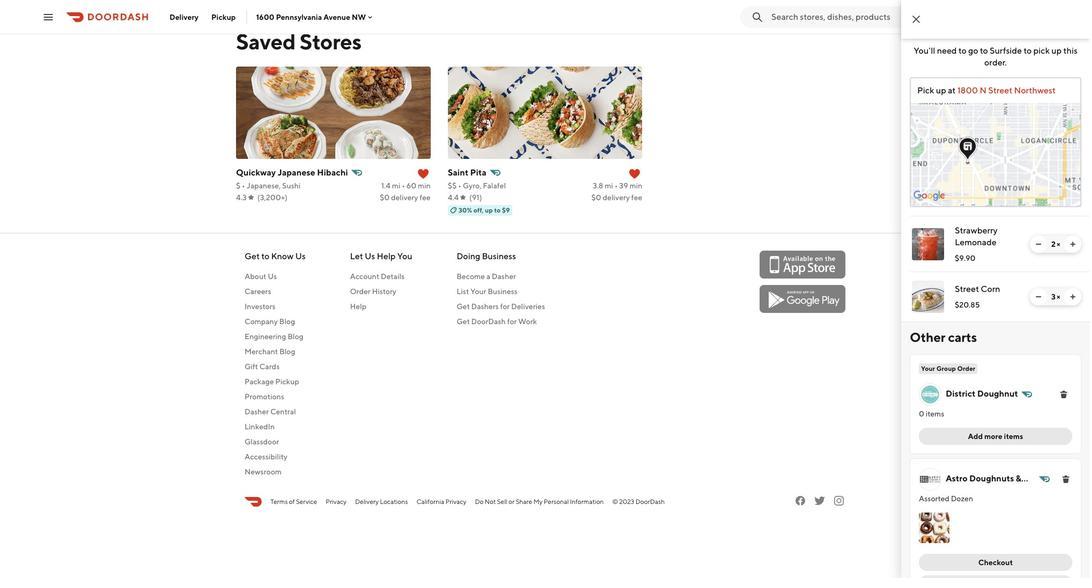 Task type: vqa. For each thing, say whether or not it's contained in the screenshot.
Pancakes in PANCAKES CHOICE OF PANCAKE STYLE SERVED WITH POWDERED SUGAR, BUTTER, ORGANIC/LOCAL MAPLE SYRUP (VEGETARIAN).
no



Task type: describe. For each thing, give the bounding box(es) containing it.
at
[[948, 85, 956, 96]]

linkedin link
[[245, 421, 306, 432]]

details
[[381, 272, 405, 281]]

remove one from cart image for strawberry lemonade
[[1035, 240, 1043, 249]]

privacy link
[[326, 497, 347, 507]]

add more items
[[969, 432, 1024, 441]]

get for get to know us
[[245, 251, 260, 261]]

corn
[[981, 284, 1001, 294]]

© 2023 doordash
[[613, 498, 665, 506]]

1 horizontal spatial help
[[377, 251, 396, 261]]

become a dasher link
[[457, 271, 545, 282]]

0 horizontal spatial dasher
[[245, 407, 269, 416]]

0 horizontal spatial up
[[485, 206, 493, 214]]

surfside
[[990, 46, 1023, 56]]

map region
[[871, 16, 1091, 290]]

japanese,
[[247, 181, 281, 190]]

$$ • gyro, falafel
[[448, 181, 506, 190]]

pickup button
[[205, 8, 242, 25]]

get dashers for deliveries link
[[457, 301, 545, 312]]

merchant blog link
[[245, 346, 306, 357]]

2023
[[620, 498, 635, 506]]

saint pita
[[448, 167, 487, 178]]

delivery button
[[163, 8, 205, 25]]

you'll
[[914, 46, 936, 56]]

$ • japanese, sushi
[[236, 181, 301, 190]]

doughnut
[[978, 389, 1019, 399]]

glassdoor
[[245, 437, 279, 446]]

$20.85
[[955, 301, 980, 309]]

investors link
[[245, 301, 306, 312]]

30% off, up to $9
[[459, 206, 510, 214]]

0 horizontal spatial order
[[350, 287, 371, 296]]

assorted dozen image
[[919, 513, 950, 543]]

do not sell or share my personal information
[[475, 498, 604, 506]]

gift cards
[[245, 362, 280, 371]]

1 horizontal spatial us
[[295, 251, 306, 261]]

company blog
[[245, 317, 295, 326]]

0 items
[[919, 410, 945, 418]]

$9
[[502, 206, 510, 214]]

engineering blog link
[[245, 331, 306, 342]]

off,
[[474, 206, 484, 214]]

1800 n street northwest link
[[956, 85, 1056, 96]]

blog for merchant blog
[[280, 347, 295, 356]]

information
[[570, 498, 604, 506]]

click to remove this store from your saved list image for quickway japanese hibachi
[[417, 167, 430, 180]]

delivery locations link
[[355, 497, 408, 507]]

get for get doordash for work
[[457, 317, 470, 326]]

to right go
[[981, 46, 989, 56]]

account details
[[350, 272, 405, 281]]

0
[[919, 410, 925, 418]]

astro
[[946, 473, 968, 484]]

add more items button
[[919, 428, 1073, 445]]

0 horizontal spatial doordash
[[472, 317, 506, 326]]

newsroom link
[[245, 466, 306, 477]]

dasher central link
[[245, 406, 306, 417]]

list your business
[[457, 287, 518, 296]]

package
[[245, 377, 274, 386]]

0 vertical spatial dasher
[[492, 272, 516, 281]]

engineering
[[245, 332, 286, 341]]

quickway japanese hibachi
[[236, 167, 348, 178]]

1.4 mi • 60 min
[[381, 181, 431, 190]]

do
[[475, 498, 484, 506]]

pennsylvania
[[276, 13, 322, 21]]

powered by google image
[[914, 191, 946, 201]]

3.8
[[593, 181, 604, 190]]

assorted
[[919, 494, 950, 503]]

you
[[398, 251, 413, 261]]

other
[[910, 330, 946, 345]]

terms of service link
[[271, 497, 317, 507]]

us for let us help you
[[365, 251, 375, 261]]

get doordash for work
[[457, 317, 537, 326]]

about us link
[[245, 271, 306, 282]]

1 privacy from the left
[[326, 498, 347, 506]]

open menu image
[[42, 10, 55, 23]]

become
[[457, 272, 485, 281]]

$$
[[448, 181, 457, 190]]

1 horizontal spatial up
[[937, 85, 947, 96]]

get doordash for work link
[[457, 316, 545, 327]]

items inside button
[[1005, 432, 1024, 441]]

accessibility link
[[245, 451, 306, 462]]

fee for quickway japanese hibachi
[[420, 193, 431, 202]]

california privacy
[[417, 498, 467, 506]]

lemonade
[[955, 237, 997, 247]]

go
[[969, 46, 979, 56]]

merchant blog
[[245, 347, 295, 356]]

hibachi
[[317, 167, 348, 178]]

personal
[[544, 498, 569, 506]]

4 • from the left
[[615, 181, 618, 190]]

us for about us
[[268, 272, 277, 281]]

close image
[[910, 13, 923, 26]]

promotions
[[245, 392, 284, 401]]

for for doordash
[[507, 317, 517, 326]]

terms of service
[[271, 498, 317, 506]]

privacy inside "link"
[[446, 498, 467, 506]]

gift
[[245, 362, 258, 371]]

street corn image
[[912, 281, 945, 313]]

3 • from the left
[[458, 181, 462, 190]]

for for dashers
[[501, 302, 510, 311]]

doing business
[[457, 251, 516, 261]]

company blog link
[[245, 316, 306, 327]]

0 horizontal spatial items
[[926, 410, 945, 418]]

saint
[[448, 167, 469, 178]]

click to remove this store from your saved list image for saint pita
[[629, 167, 642, 180]]

astro doughnuts & fried chicken
[[946, 473, 1022, 495]]

share
[[516, 498, 533, 506]]

account details link
[[350, 271, 413, 282]]

dashers
[[472, 302, 499, 311]]

work
[[519, 317, 537, 326]]

mi for quickway japanese hibachi
[[392, 181, 401, 190]]

package pickup
[[245, 377, 299, 386]]

delete saved cart image
[[1062, 475, 1071, 484]]

street inside list
[[955, 284, 980, 294]]

list your business link
[[457, 286, 545, 297]]

other carts
[[910, 330, 978, 345]]

fee for saint pita
[[632, 193, 643, 202]]



Task type: locate. For each thing, give the bounding box(es) containing it.
2 horizontal spatial up
[[1052, 46, 1062, 56]]

0 horizontal spatial street
[[955, 284, 980, 294]]

1 horizontal spatial click to remove this store from your saved list image
[[629, 167, 642, 180]]

1 delivery from the left
[[391, 193, 418, 202]]

pickup right delivery button
[[212, 13, 236, 21]]

to left go
[[959, 46, 967, 56]]

• right $$
[[458, 181, 462, 190]]

1600 pennsylvania avenue nw button
[[256, 13, 375, 21]]

1 vertical spatial doordash
[[636, 498, 665, 506]]

need
[[938, 46, 957, 56]]

dasher up the linkedin
[[245, 407, 269, 416]]

delivery
[[170, 13, 199, 21], [355, 498, 379, 506]]

careers
[[245, 287, 271, 296]]

delivery inside delivery button
[[170, 13, 199, 21]]

0 horizontal spatial help
[[350, 302, 367, 311]]

get for get dashers for deliveries
[[457, 302, 470, 311]]

order right group
[[958, 364, 976, 373]]

&
[[1016, 473, 1022, 484]]

get
[[245, 251, 260, 261], [457, 302, 470, 311], [457, 317, 470, 326]]

1 × from the top
[[1057, 240, 1061, 249]]

1 vertical spatial delivery
[[355, 498, 379, 506]]

promotions link
[[245, 391, 306, 402]]

2 add one to cart image from the top
[[1069, 293, 1078, 301]]

1 horizontal spatial items
[[1005, 432, 1024, 441]]

us right let
[[365, 251, 375, 261]]

add more items link
[[919, 428, 1073, 445]]

delivery for saint pita
[[603, 193, 630, 202]]

min right 39
[[630, 181, 643, 190]]

$​0 delivery fee down "3.8 mi • 39 min"
[[592, 193, 643, 202]]

japanese
[[278, 167, 315, 178]]

$​0 delivery fee down "1.4 mi • 60 min"
[[380, 193, 431, 202]]

pickup down gift cards link
[[276, 377, 299, 386]]

remove one from cart image
[[1035, 240, 1043, 249], [1035, 293, 1043, 301]]

0 horizontal spatial min
[[418, 181, 431, 190]]

business up get dashers for deliveries link
[[488, 287, 518, 296]]

doughnuts
[[970, 473, 1015, 484]]

help left the you
[[377, 251, 396, 261]]

saved stores
[[236, 29, 362, 54]]

order.
[[985, 57, 1007, 68]]

1 $​0 from the left
[[380, 193, 390, 202]]

delete saved cart image
[[1060, 390, 1069, 399]]

doordash on twitter image
[[814, 494, 827, 507]]

delivery for delivery
[[170, 13, 199, 21]]

delivery down "3.8 mi • 39 min"
[[603, 193, 630, 202]]

investors
[[245, 302, 276, 311]]

delivery left pickup button on the left top
[[170, 13, 199, 21]]

fee down "3.8 mi • 39 min"
[[632, 193, 643, 202]]

delivery
[[391, 193, 418, 202], [603, 193, 630, 202]]

gyro,
[[463, 181, 482, 190]]

doordash on instagram image
[[833, 494, 846, 507]]

central
[[270, 407, 296, 416]]

list
[[902, 216, 1091, 322]]

$​0 down 3.8
[[592, 193, 602, 202]]

1 vertical spatial street
[[955, 284, 980, 294]]

1 vertical spatial add one to cart image
[[1069, 293, 1078, 301]]

1 vertical spatial order
[[958, 364, 976, 373]]

list containing strawberry lemonade
[[902, 216, 1091, 322]]

delivery for delivery locations
[[355, 498, 379, 506]]

privacy left do
[[446, 498, 467, 506]]

2 privacy from the left
[[446, 498, 467, 506]]

strawberry lemonade image
[[912, 228, 945, 260]]

2 ×
[[1052, 240, 1061, 249]]

click to remove this store from your saved list image up "1.4 mi • 60 min"
[[417, 167, 430, 180]]

2 fee from the left
[[632, 193, 643, 202]]

order history link
[[350, 286, 413, 297]]

delivery down "1.4 mi • 60 min"
[[391, 193, 418, 202]]

up left this at the right
[[1052, 46, 1062, 56]]

0 vertical spatial add one to cart image
[[1069, 240, 1078, 249]]

checkout
[[979, 558, 1013, 567]]

0 vertical spatial get
[[245, 251, 260, 261]]

0 horizontal spatial us
[[268, 272, 277, 281]]

1 • from the left
[[242, 181, 245, 190]]

2 vertical spatial up
[[485, 206, 493, 214]]

1 click to remove this store from your saved list image from the left
[[417, 167, 430, 180]]

0 horizontal spatial mi
[[392, 181, 401, 190]]

package pickup link
[[245, 376, 306, 387]]

doordash on facebook image
[[794, 494, 807, 507]]

1 vertical spatial ×
[[1057, 293, 1061, 301]]

min for saint pita
[[630, 181, 643, 190]]

0 horizontal spatial $​0 delivery fee
[[380, 193, 431, 202]]

locations
[[380, 498, 408, 506]]

for
[[501, 302, 510, 311], [507, 317, 517, 326]]

blog down 'engineering blog' link at the bottom left of page
[[280, 347, 295, 356]]

2 $​0 from the left
[[592, 193, 602, 202]]

2 horizontal spatial us
[[365, 251, 375, 261]]

sell
[[497, 498, 508, 506]]

× for street corn
[[1057, 293, 1061, 301]]

1 remove one from cart image from the top
[[1035, 240, 1043, 249]]

0 horizontal spatial fee
[[420, 193, 431, 202]]

0 vertical spatial up
[[1052, 46, 1062, 56]]

my
[[534, 498, 543, 506]]

$
[[236, 181, 241, 190]]

doordash down dashers
[[472, 317, 506, 326]]

1 horizontal spatial your
[[922, 364, 936, 373]]

merchant
[[245, 347, 278, 356]]

0 horizontal spatial your
[[471, 287, 486, 296]]

more
[[985, 432, 1003, 441]]

4.4
[[448, 193, 459, 202]]

1 $​0 delivery fee from the left
[[380, 193, 431, 202]]

to left $9
[[495, 206, 501, 214]]

• left '60'
[[402, 181, 405, 190]]

about
[[245, 272, 266, 281]]

$9.90
[[955, 254, 976, 262]]

california privacy link
[[417, 497, 467, 507]]

fee
[[420, 193, 431, 202], [632, 193, 643, 202]]

× right 3
[[1057, 293, 1061, 301]]

linkedin
[[245, 422, 275, 431]]

1 horizontal spatial $​0
[[592, 193, 602, 202]]

get inside get dashers for deliveries link
[[457, 302, 470, 311]]

street
[[989, 85, 1013, 96], [955, 284, 980, 294]]

0 vertical spatial business
[[482, 251, 516, 261]]

0 vertical spatial help
[[377, 251, 396, 261]]

0 horizontal spatial $​0
[[380, 193, 390, 202]]

street up the $20.85
[[955, 284, 980, 294]]

remove one from cart image for street corn
[[1035, 293, 1043, 301]]

us right know
[[295, 251, 306, 261]]

1 vertical spatial blog
[[288, 332, 304, 341]]

2 $​0 delivery fee from the left
[[592, 193, 643, 202]]

order down account
[[350, 287, 371, 296]]

0 horizontal spatial delivery
[[170, 13, 199, 21]]

click to remove this store from your saved list image up "3.8 mi • 39 min"
[[629, 167, 642, 180]]

0 horizontal spatial delivery
[[391, 193, 418, 202]]

up inside you'll need to go to surfside to pick up this order.
[[1052, 46, 1062, 56]]

1 horizontal spatial doordash
[[636, 498, 665, 506]]

n
[[980, 85, 987, 96]]

1 horizontal spatial delivery
[[603, 193, 630, 202]]

min for quickway japanese hibachi
[[418, 181, 431, 190]]

service
[[296, 498, 317, 506]]

california
[[417, 498, 445, 506]]

0 horizontal spatial privacy
[[326, 498, 347, 506]]

add
[[969, 432, 983, 441]]

pita
[[470, 167, 487, 178]]

0 vertical spatial street
[[989, 85, 1013, 96]]

1 vertical spatial business
[[488, 287, 518, 296]]

2 • from the left
[[402, 181, 405, 190]]

gift cards link
[[245, 361, 306, 372]]

doing
[[457, 251, 481, 261]]

up left at
[[937, 85, 947, 96]]

0 vertical spatial doordash
[[472, 317, 506, 326]]

blog down investors link
[[279, 317, 295, 326]]

$​0 for quickway japanese hibachi
[[380, 193, 390, 202]]

$​0 delivery fee for saint pita
[[592, 193, 643, 202]]

$​0 for saint pita
[[592, 193, 602, 202]]

2 remove one from cart image from the top
[[1035, 293, 1043, 301]]

sushi
[[282, 181, 301, 190]]

pickup
[[212, 13, 236, 21], [276, 377, 299, 386]]

blog for company blog
[[279, 317, 295, 326]]

1 fee from the left
[[420, 193, 431, 202]]

1 vertical spatial up
[[937, 85, 947, 96]]

let
[[350, 251, 363, 261]]

× right 2
[[1057, 240, 1061, 249]]

history
[[372, 287, 397, 296]]

1 horizontal spatial dasher
[[492, 272, 516, 281]]

for up get doordash for work link
[[501, 302, 510, 311]]

2 min from the left
[[630, 181, 643, 190]]

privacy right service
[[326, 498, 347, 506]]

items right more
[[1005, 432, 1024, 441]]

order history
[[350, 287, 397, 296]]

0 horizontal spatial pickup
[[212, 13, 236, 21]]

1 vertical spatial get
[[457, 302, 470, 311]]

•
[[242, 181, 245, 190], [402, 181, 405, 190], [458, 181, 462, 190], [615, 181, 618, 190]]

1 horizontal spatial mi
[[605, 181, 613, 190]]

1 vertical spatial dasher
[[245, 407, 269, 416]]

1 vertical spatial help
[[350, 302, 367, 311]]

1 vertical spatial your
[[922, 364, 936, 373]]

click to remove this store from your saved list image
[[417, 167, 430, 180], [629, 167, 642, 180]]

1 horizontal spatial $​0 delivery fee
[[592, 193, 643, 202]]

0 horizontal spatial click to remove this store from your saved list image
[[417, 167, 430, 180]]

this
[[1064, 46, 1078, 56]]

1 vertical spatial remove one from cart image
[[1035, 293, 1043, 301]]

• left 39
[[615, 181, 618, 190]]

0 vertical spatial delivery
[[170, 13, 199, 21]]

account
[[350, 272, 379, 281]]

0 vertical spatial pickup
[[212, 13, 236, 21]]

• right $
[[242, 181, 245, 190]]

2
[[1052, 240, 1056, 249]]

1 vertical spatial pickup
[[276, 377, 299, 386]]

newsroom
[[245, 468, 282, 476]]

remove one from cart image left 3
[[1035, 293, 1043, 301]]

1 horizontal spatial order
[[958, 364, 976, 373]]

privacy
[[326, 498, 347, 506], [446, 498, 467, 506]]

fee down "1.4 mi • 60 min"
[[420, 193, 431, 202]]

mi right 3.8
[[605, 181, 613, 190]]

get to know us
[[245, 251, 306, 261]]

business up become a dasher link
[[482, 251, 516, 261]]

you'll need to go to surfside to pick up this order.
[[914, 46, 1078, 68]]

of
[[289, 498, 295, 506]]

delivery left locations
[[355, 498, 379, 506]]

1 mi from the left
[[392, 181, 401, 190]]

1 horizontal spatial delivery
[[355, 498, 379, 506]]

to left know
[[261, 251, 270, 261]]

1 min from the left
[[418, 181, 431, 190]]

add one to cart image for street corn
[[1069, 293, 1078, 301]]

blog for engineering blog
[[288, 332, 304, 341]]

(91)
[[470, 193, 482, 202]]

min right '60'
[[418, 181, 431, 190]]

deliveries
[[512, 302, 545, 311]]

2 delivery from the left
[[603, 193, 630, 202]]

0 vertical spatial order
[[350, 287, 371, 296]]

0 vertical spatial items
[[926, 410, 945, 418]]

us up careers link
[[268, 272, 277, 281]]

street right n
[[989, 85, 1013, 96]]

2 mi from the left
[[605, 181, 613, 190]]

dasher up 'list your business' link
[[492, 272, 516, 281]]

help down order history
[[350, 302, 367, 311]]

2 vertical spatial blog
[[280, 347, 295, 356]]

chicken
[[969, 485, 1002, 495]]

get inside get doordash for work link
[[457, 317, 470, 326]]

$​0 down 1.4
[[380, 193, 390, 202]]

2 vertical spatial get
[[457, 317, 470, 326]]

strawberry
[[955, 225, 998, 236]]

1 horizontal spatial street
[[989, 85, 1013, 96]]

0 vertical spatial your
[[471, 287, 486, 296]]

remove one from cart image left 2
[[1035, 240, 1043, 249]]

3.8 mi • 39 min
[[593, 181, 643, 190]]

1 horizontal spatial privacy
[[446, 498, 467, 506]]

add one to cart image right 2 ×
[[1069, 240, 1078, 249]]

your left group
[[922, 364, 936, 373]]

2 click to remove this store from your saved list image from the left
[[629, 167, 642, 180]]

group
[[937, 364, 956, 373]]

up right off,
[[485, 206, 493, 214]]

to left pick
[[1024, 46, 1032, 56]]

pickup inside button
[[212, 13, 236, 21]]

0 vertical spatial for
[[501, 302, 510, 311]]

3
[[1052, 293, 1056, 301]]

× for strawberry lemonade
[[1057, 240, 1061, 249]]

39
[[620, 181, 628, 190]]

1 add one to cart image from the top
[[1069, 240, 1078, 249]]

us
[[295, 251, 306, 261], [365, 251, 375, 261], [268, 272, 277, 281]]

mi for saint pita
[[605, 181, 613, 190]]

mi right 1.4
[[392, 181, 401, 190]]

0 vertical spatial blog
[[279, 317, 295, 326]]

2 × from the top
[[1057, 293, 1061, 301]]

dasher central
[[245, 407, 296, 416]]

delivery for quickway japanese hibachi
[[391, 193, 418, 202]]

0 vertical spatial remove one from cart image
[[1035, 240, 1043, 249]]

your right list
[[471, 287, 486, 296]]

for left "work"
[[507, 317, 517, 326]]

carts
[[949, 330, 978, 345]]

nw
[[352, 13, 366, 21]]

1 vertical spatial items
[[1005, 432, 1024, 441]]

$​0 delivery fee for quickway japanese hibachi
[[380, 193, 431, 202]]

delivery inside delivery locations link
[[355, 498, 379, 506]]

add one to cart image right the 3 ×
[[1069, 293, 1078, 301]]

(3,200+)
[[258, 193, 288, 202]]

1 horizontal spatial pickup
[[276, 377, 299, 386]]

about us
[[245, 272, 277, 281]]

help
[[377, 251, 396, 261], [350, 302, 367, 311]]

blog up merchant blog link
[[288, 332, 304, 341]]

1 vertical spatial for
[[507, 317, 517, 326]]

1 horizontal spatial fee
[[632, 193, 643, 202]]

become a dasher
[[457, 272, 516, 281]]

1 horizontal spatial min
[[630, 181, 643, 190]]

add one to cart image
[[1069, 240, 1078, 249], [1069, 293, 1078, 301]]

items right 0
[[926, 410, 945, 418]]

add one to cart image for strawberry lemonade
[[1069, 240, 1078, 249]]

northwest
[[1015, 85, 1056, 96]]

doordash right 2023
[[636, 498, 665, 506]]

0 vertical spatial ×
[[1057, 240, 1061, 249]]



